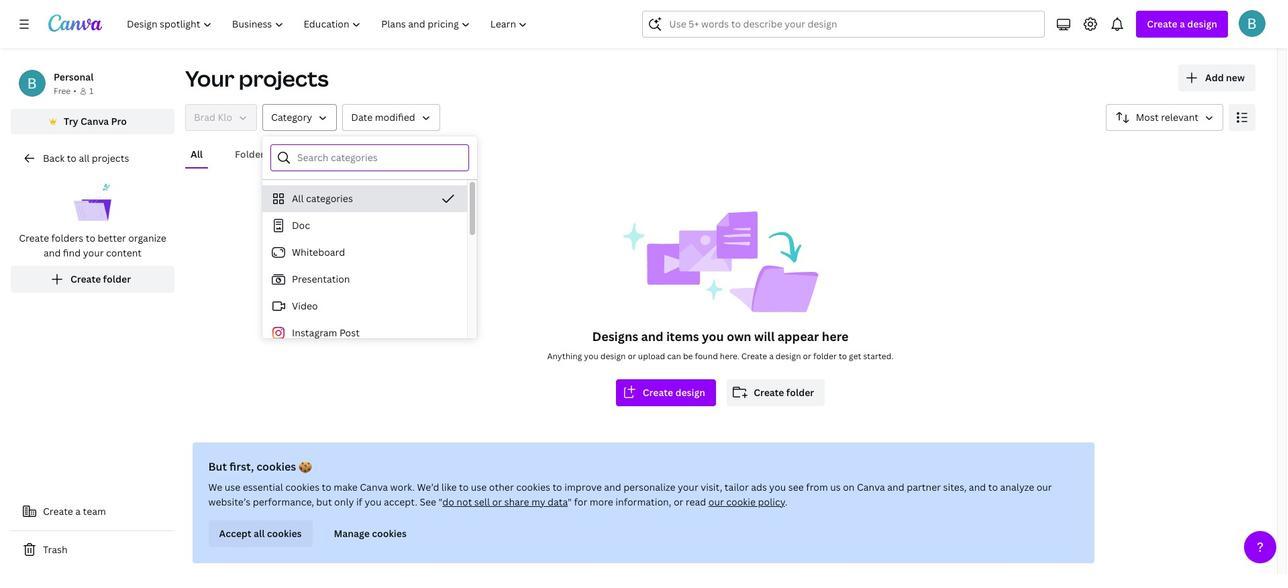 Task type: describe. For each thing, give the bounding box(es) containing it.
top level navigation element
[[118, 11, 539, 38]]

designs for designs and items you own will appear here anything you design or upload can be found here. create a design or folder to get started.
[[592, 328, 639, 344]]

2 use from the left
[[471, 481, 487, 493]]

or down appear
[[803, 350, 812, 362]]

to up data
[[553, 481, 563, 493]]

to inside the designs and items you own will appear here anything you design or upload can be found here. create a design or folder to get started.
[[839, 350, 847, 362]]

create a team button
[[11, 498, 175, 525]]

we
[[209, 481, 223, 493]]

try canva pro
[[64, 115, 127, 128]]

categories
[[306, 192, 353, 205]]

like
[[442, 481, 457, 493]]

1 horizontal spatial canva
[[360, 481, 388, 493]]

presentation
[[292, 273, 350, 285]]

brad klo image
[[1239, 10, 1266, 37]]

post
[[340, 326, 360, 339]]

analyze
[[1001, 481, 1035, 493]]

designs and items you own will appear here anything you design or upload can be found here. create a design or folder to get started.
[[547, 328, 894, 362]]

better
[[98, 232, 126, 244]]

ads
[[752, 481, 768, 493]]

add new button
[[1179, 64, 1256, 91]]

a for design
[[1180, 17, 1186, 30]]

all categories option
[[263, 185, 467, 212]]

" inside we use essential cookies to make canva work. we'd like to use other cookies to improve and personalize your visit, tailor ads you see from us on canva and partner sites, and to analyze our website's performance, but only if you accept. see "
[[439, 495, 443, 508]]

instagram post option
[[263, 320, 467, 346]]

design inside button
[[676, 386, 706, 399]]

manage cookies
[[334, 527, 407, 540]]

but
[[209, 459, 227, 474]]

folders button
[[230, 142, 275, 167]]

date
[[351, 111, 373, 124]]

to up the but
[[322, 481, 332, 493]]

videos button
[[429, 142, 470, 167]]

if
[[357, 495, 363, 508]]

all inside 'link'
[[79, 152, 90, 164]]

Sort by button
[[1106, 104, 1224, 131]]

.
[[786, 495, 788, 508]]

you right if
[[365, 495, 382, 508]]

whiteboard button
[[263, 239, 467, 266]]

relevant
[[1162, 111, 1199, 124]]

from
[[807, 481, 829, 493]]

list box containing all categories
[[263, 185, 467, 574]]

started.
[[864, 350, 894, 362]]

here
[[822, 328, 849, 344]]

partner
[[907, 481, 942, 493]]

we use essential cookies to make canva work. we'd like to use other cookies to improve and personalize your visit, tailor ads you see from us on canva and partner sites, and to analyze our website's performance, but only if you accept. see "
[[209, 481, 1053, 508]]

folders
[[51, 232, 83, 244]]

will
[[755, 328, 775, 344]]

and inside create folders to better organize and find your content
[[44, 246, 61, 259]]

and up do not sell or share my data " for more information, or read our cookie policy .
[[605, 481, 622, 493]]

back
[[43, 152, 65, 164]]

canva inside button
[[81, 115, 109, 128]]

instagram
[[292, 326, 337, 339]]

or left read
[[674, 495, 684, 508]]

but first, cookies 🍪
[[209, 459, 313, 474]]

a for team
[[75, 505, 81, 518]]

my
[[532, 495, 546, 508]]

or right sell
[[493, 495, 503, 508]]

create design button
[[616, 379, 716, 406]]

tailor
[[725, 481, 749, 493]]

manage
[[334, 527, 370, 540]]

here.
[[720, 350, 740, 362]]

cookies up essential
[[257, 459, 297, 474]]

we'd
[[418, 481, 440, 493]]

Search search field
[[670, 11, 1019, 37]]

back to all projects link
[[11, 145, 175, 172]]

data
[[548, 495, 568, 508]]

try canva pro button
[[11, 109, 175, 134]]

videos
[[434, 148, 465, 160]]

new
[[1227, 71, 1245, 84]]

information,
[[616, 495, 672, 508]]

cookies inside button
[[372, 527, 407, 540]]

improve
[[565, 481, 602, 493]]

designs button
[[296, 142, 343, 167]]

do
[[443, 495, 455, 508]]

Category button
[[263, 104, 337, 131]]

anything
[[547, 350, 582, 362]]

can
[[667, 350, 681, 362]]

all inside button
[[254, 527, 265, 540]]

trash link
[[11, 536, 175, 563]]

your inside create folders to better organize and find your content
[[83, 246, 104, 259]]

all button
[[185, 142, 208, 167]]

sell
[[475, 495, 490, 508]]

and right 'sites,'
[[970, 481, 987, 493]]

create folder for the leftmost create folder button
[[70, 273, 131, 285]]

create folders to better organize and find your content
[[19, 232, 166, 259]]

0 vertical spatial projects
[[239, 64, 329, 93]]

add
[[1206, 71, 1224, 84]]

doc button
[[263, 212, 467, 239]]

create folder for the rightmost create folder button
[[754, 386, 815, 399]]

appear
[[778, 328, 819, 344]]

Owner button
[[185, 104, 257, 131]]

create inside the designs and items you own will appear here anything you design or upload can be found here. create a design or folder to get started.
[[742, 350, 768, 362]]

Date modified button
[[343, 104, 440, 131]]

all for all categories
[[292, 192, 304, 205]]

but
[[317, 495, 332, 508]]

see
[[420, 495, 437, 508]]

your inside we use essential cookies to make canva work. we'd like to use other cookies to improve and personalize your visit, tailor ads you see from us on canva and partner sites, and to analyze our website's performance, but only if you accept. see "
[[678, 481, 699, 493]]

team
[[83, 505, 106, 518]]

cookie
[[727, 495, 756, 508]]

images
[[369, 148, 402, 160]]

get
[[849, 350, 862, 362]]

presentation button
[[263, 266, 467, 293]]

do not sell or share my data link
[[443, 495, 568, 508]]

1
[[89, 85, 93, 97]]

most relevant
[[1136, 111, 1199, 124]]

free
[[54, 85, 71, 97]]

design inside dropdown button
[[1188, 17, 1218, 30]]



Task type: locate. For each thing, give the bounding box(es) containing it.
more
[[590, 495, 614, 508]]

0 horizontal spatial a
[[75, 505, 81, 518]]

" left the for
[[568, 495, 572, 508]]

2 horizontal spatial a
[[1180, 17, 1186, 30]]

cookies
[[257, 459, 297, 474], [286, 481, 320, 493], [517, 481, 551, 493], [267, 527, 302, 540], [372, 527, 407, 540]]

1 horizontal spatial our
[[1037, 481, 1053, 493]]

cookies up "my"
[[517, 481, 551, 493]]

1 vertical spatial designs
[[592, 328, 639, 344]]

projects
[[239, 64, 329, 93], [92, 152, 129, 164]]

all
[[191, 148, 203, 160], [292, 192, 304, 205]]

make
[[334, 481, 358, 493]]

create inside dropdown button
[[1148, 17, 1178, 30]]

1 horizontal spatial your
[[678, 481, 699, 493]]

find
[[63, 246, 81, 259]]

to right back
[[67, 152, 77, 164]]

and
[[44, 246, 61, 259], [641, 328, 664, 344], [605, 481, 622, 493], [888, 481, 905, 493], [970, 481, 987, 493]]

2 horizontal spatial canva
[[858, 481, 886, 493]]

1 vertical spatial create folder
[[754, 386, 815, 399]]

1 vertical spatial our
[[709, 495, 725, 508]]

0 horizontal spatial all
[[191, 148, 203, 160]]

personalize
[[624, 481, 676, 493]]

canva right the try
[[81, 115, 109, 128]]

be
[[683, 350, 693, 362]]

your projects
[[185, 64, 329, 93]]

not
[[457, 495, 473, 508]]

instagram post
[[292, 326, 360, 339]]

0 horizontal spatial "
[[439, 495, 443, 508]]

a up add new dropdown button on the right
[[1180, 17, 1186, 30]]

create folder
[[70, 273, 131, 285], [754, 386, 815, 399]]

or left 'upload'
[[628, 350, 636, 362]]

1 vertical spatial a
[[769, 350, 774, 362]]

our down visit,
[[709, 495, 725, 508]]

designs up 'upload'
[[592, 328, 639, 344]]

accept
[[220, 527, 252, 540]]

found
[[695, 350, 718, 362]]

all inside option
[[292, 192, 304, 205]]

other
[[490, 481, 514, 493]]

all right accept
[[254, 527, 265, 540]]

modified
[[375, 111, 415, 124]]

first,
[[230, 459, 254, 474]]

create design
[[643, 386, 706, 399]]

back to all projects
[[43, 152, 129, 164]]

use up sell
[[471, 481, 487, 493]]

0 horizontal spatial use
[[225, 481, 241, 493]]

create folder down create folders to better organize and find your content
[[70, 273, 131, 285]]

canva up if
[[360, 481, 388, 493]]

1 vertical spatial create folder button
[[727, 379, 825, 406]]

1 vertical spatial your
[[678, 481, 699, 493]]

category
[[271, 111, 312, 124]]

0 vertical spatial designs
[[301, 148, 337, 160]]

create folder down appear
[[754, 386, 815, 399]]

design down appear
[[776, 350, 801, 362]]

projects inside 'link'
[[92, 152, 129, 164]]

0 vertical spatial a
[[1180, 17, 1186, 30]]

share
[[505, 495, 530, 508]]

to right like
[[460, 481, 469, 493]]

projects up category
[[239, 64, 329, 93]]

accept all cookies
[[220, 527, 302, 540]]

create a design button
[[1137, 11, 1229, 38]]

cookies down performance,
[[267, 527, 302, 540]]

cookies down accept.
[[372, 527, 407, 540]]

free •
[[54, 85, 76, 97]]

sites,
[[944, 481, 967, 493]]

to left get
[[839, 350, 847, 362]]

create inside create folders to better organize and find your content
[[19, 232, 49, 244]]

create folder button
[[11, 266, 175, 293], [727, 379, 825, 406]]

a inside the designs and items you own will appear here anything you design or upload can be found here. create a design or folder to get started.
[[769, 350, 774, 362]]

0 vertical spatial create folder
[[70, 273, 131, 285]]

use
[[225, 481, 241, 493], [471, 481, 487, 493]]

design left brad klo image
[[1188, 17, 1218, 30]]

your right find
[[83, 246, 104, 259]]

visit,
[[701, 481, 723, 493]]

date modified
[[351, 111, 415, 124]]

1 horizontal spatial create folder button
[[727, 379, 825, 406]]

all down brad
[[191, 148, 203, 160]]

folder down here
[[814, 350, 837, 362]]

create a design
[[1148, 17, 1218, 30]]

to inside 'link'
[[67, 152, 77, 164]]

0 horizontal spatial projects
[[92, 152, 129, 164]]

1 horizontal spatial designs
[[592, 328, 639, 344]]

cookies inside button
[[267, 527, 302, 540]]

canva right the on
[[858, 481, 886, 493]]

a inside button
[[75, 505, 81, 518]]

your
[[185, 64, 235, 93]]

do not sell or share my data " for more information, or read our cookie policy .
[[443, 495, 788, 508]]

Search categories search field
[[297, 145, 461, 171]]

1 use from the left
[[225, 481, 241, 493]]

design left 'upload'
[[601, 350, 626, 362]]

you up policy
[[770, 481, 787, 493]]

folder for the rightmost create folder button
[[787, 386, 815, 399]]

1 vertical spatial all
[[254, 527, 265, 540]]

0 horizontal spatial your
[[83, 246, 104, 259]]

images button
[[364, 142, 407, 167]]

or
[[628, 350, 636, 362], [803, 350, 812, 362], [493, 495, 503, 508], [674, 495, 684, 508]]

and left find
[[44, 246, 61, 259]]

1 horizontal spatial a
[[769, 350, 774, 362]]

try
[[64, 115, 78, 128]]

only
[[335, 495, 354, 508]]

0 horizontal spatial create folder button
[[11, 266, 175, 293]]

folders
[[235, 148, 269, 160]]

all
[[79, 152, 90, 164], [254, 527, 265, 540]]

brad klo
[[194, 111, 232, 124]]

designs for designs
[[301, 148, 337, 160]]

brad
[[194, 111, 216, 124]]

1 horizontal spatial all
[[254, 527, 265, 540]]

designs inside the designs and items you own will appear here anything you design or upload can be found here. create a design or folder to get started.
[[592, 328, 639, 344]]

personal
[[54, 70, 94, 83]]

0 horizontal spatial designs
[[301, 148, 337, 160]]

0 horizontal spatial all
[[79, 152, 90, 164]]

0 vertical spatial your
[[83, 246, 104, 259]]

our right analyze
[[1037, 481, 1053, 493]]

create
[[1148, 17, 1178, 30], [19, 232, 49, 244], [70, 273, 101, 285], [742, 350, 768, 362], [643, 386, 673, 399], [754, 386, 784, 399], [43, 505, 73, 518]]

2 " from the left
[[568, 495, 572, 508]]

1 horizontal spatial all
[[292, 192, 304, 205]]

design down be
[[676, 386, 706, 399]]

and up 'upload'
[[641, 328, 664, 344]]

to inside create folders to better organize and find your content
[[86, 232, 95, 244]]

1 horizontal spatial projects
[[239, 64, 329, 93]]

content
[[106, 246, 142, 259]]

projects down pro
[[92, 152, 129, 164]]

folder down content
[[103, 273, 131, 285]]

use up website's
[[225, 481, 241, 493]]

2 vertical spatial folder
[[787, 386, 815, 399]]

policy
[[759, 495, 786, 508]]

essential
[[243, 481, 284, 493]]

0 vertical spatial our
[[1037, 481, 1053, 493]]

0 vertical spatial all
[[191, 148, 203, 160]]

all up doc
[[292, 192, 304, 205]]

0 vertical spatial create folder button
[[11, 266, 175, 293]]

your up read
[[678, 481, 699, 493]]

all for all
[[191, 148, 203, 160]]

for
[[575, 495, 588, 508]]

designs
[[301, 148, 337, 160], [592, 328, 639, 344]]

doc option
[[263, 212, 467, 239]]

website's
[[209, 495, 251, 508]]

see
[[789, 481, 805, 493]]

video option
[[263, 293, 467, 320]]

doc
[[292, 219, 310, 232]]

design
[[1188, 17, 1218, 30], [601, 350, 626, 362], [776, 350, 801, 362], [676, 386, 706, 399]]

presentation option
[[263, 266, 467, 293]]

you up found
[[702, 328, 724, 344]]

own
[[727, 328, 752, 344]]

and inside the designs and items you own will appear here anything you design or upload can be found here. create a design or folder to get started.
[[641, 328, 664, 344]]

0 horizontal spatial our
[[709, 495, 725, 508]]

but first, cookies 🍪 dialog
[[193, 442, 1095, 563]]

None search field
[[643, 11, 1046, 38]]

a inside dropdown button
[[1180, 17, 1186, 30]]

🍪
[[299, 459, 313, 474]]

on
[[844, 481, 855, 493]]

0 horizontal spatial canva
[[81, 115, 109, 128]]

performance,
[[253, 495, 314, 508]]

our
[[1037, 481, 1053, 493], [709, 495, 725, 508]]

1 vertical spatial projects
[[92, 152, 129, 164]]

list box
[[263, 185, 467, 574]]

whiteboard option
[[263, 239, 467, 266]]

folder for the leftmost create folder button
[[103, 273, 131, 285]]

a left team
[[75, 505, 81, 518]]

designs down "category" button
[[301, 148, 337, 160]]

folder inside the designs and items you own will appear here anything you design or upload can be found here. create a design or folder to get started.
[[814, 350, 837, 362]]

1 " from the left
[[439, 495, 443, 508]]

cookies down 🍪
[[286, 481, 320, 493]]

2 vertical spatial a
[[75, 505, 81, 518]]

our cookie policy link
[[709, 495, 786, 508]]

most
[[1136, 111, 1159, 124]]

create a team
[[43, 505, 106, 518]]

0 vertical spatial folder
[[103, 273, 131, 285]]

1 horizontal spatial use
[[471, 481, 487, 493]]

create folder button down will
[[727, 379, 825, 406]]

klo
[[218, 111, 232, 124]]

all right back
[[79, 152, 90, 164]]

a down will
[[769, 350, 774, 362]]

manage cookies button
[[324, 520, 418, 547]]

1 vertical spatial all
[[292, 192, 304, 205]]

us
[[831, 481, 841, 493]]

trash
[[43, 543, 68, 556]]

our inside we use essential cookies to make canva work. we'd like to use other cookies to improve and personalize your visit, tailor ads you see from us on canva and partner sites, and to analyze our website's performance, but only if you accept. see "
[[1037, 481, 1053, 493]]

designs inside button
[[301, 148, 337, 160]]

" right see in the left bottom of the page
[[439, 495, 443, 508]]

folder down appear
[[787, 386, 815, 399]]

add new
[[1206, 71, 1245, 84]]

to left better
[[86, 232, 95, 244]]

0 horizontal spatial create folder
[[70, 273, 131, 285]]

you right the anything on the left bottom of page
[[584, 350, 599, 362]]

1 horizontal spatial "
[[568, 495, 572, 508]]

1 vertical spatial folder
[[814, 350, 837, 362]]

pro
[[111, 115, 127, 128]]

create folder button down find
[[11, 266, 175, 293]]

work.
[[391, 481, 415, 493]]

to left analyze
[[989, 481, 999, 493]]

all categories button
[[263, 185, 467, 212]]

and left partner
[[888, 481, 905, 493]]

items
[[667, 328, 699, 344]]

1 horizontal spatial create folder
[[754, 386, 815, 399]]

0 vertical spatial all
[[79, 152, 90, 164]]



Task type: vqa. For each thing, say whether or not it's contained in the screenshot.
Brad
yes



